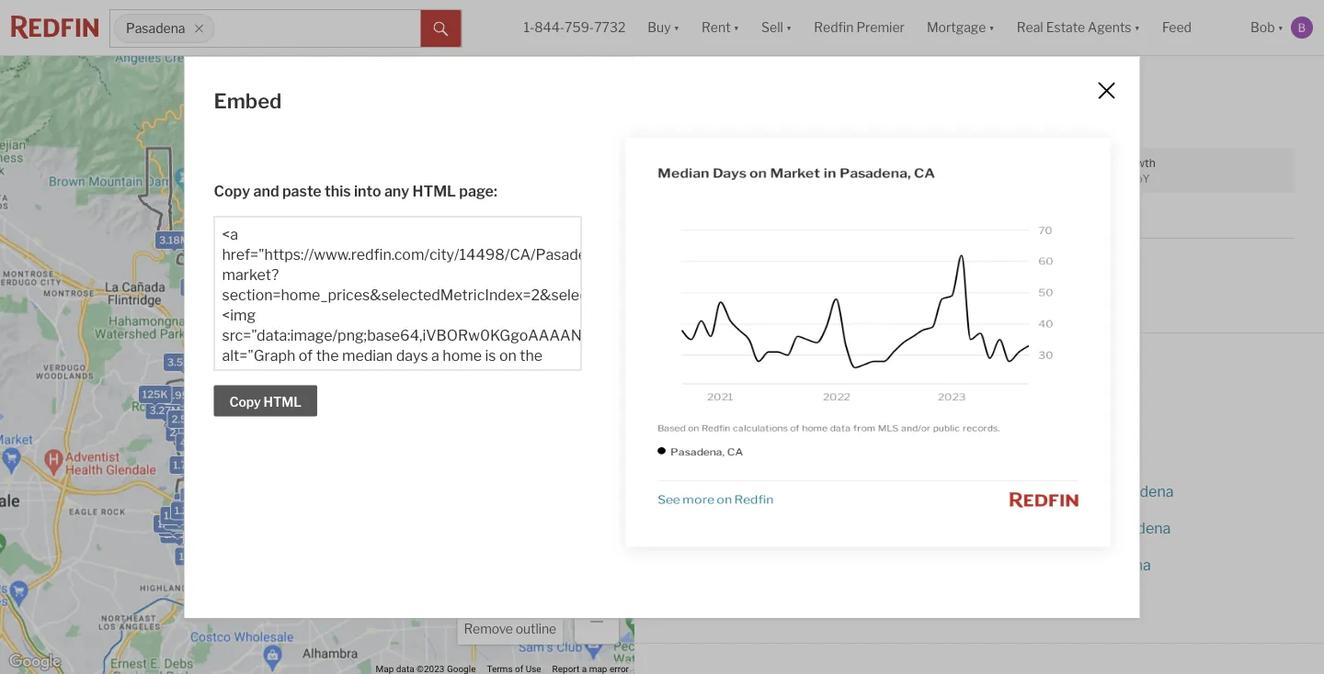 Task type: describe. For each thing, give the bounding box(es) containing it.
price element
[[756, 422, 792, 468]]

1 horizontal spatial 1.43m
[[263, 409, 293, 421]]

apartments
[[664, 483, 749, 501]]

0 vertical spatial 1.30m
[[319, 415, 350, 427]]

location
[[679, 164, 724, 178]]

775k
[[212, 338, 238, 350]]

growth
[[1117, 157, 1156, 170]]

2.75m
[[231, 301, 262, 313]]

1 horizontal spatial 4.50m
[[304, 404, 337, 416]]

990k
[[298, 392, 327, 404]]

1 vertical spatial 4.50m
[[191, 525, 224, 537]]

710k
[[234, 373, 260, 385]]

1.04m
[[232, 385, 263, 397]]

915k
[[237, 391, 263, 403]]

see
[[664, 277, 691, 295]]

google image
[[5, 651, 65, 675]]

844-
[[535, 20, 565, 35]]

1.38m
[[157, 518, 188, 530]]

2 vertical spatial 1.30m
[[190, 527, 221, 539]]

feed
[[1162, 20, 1192, 35]]

0 vertical spatial 1.20m
[[212, 330, 242, 342]]

in for single story homes in pasadena
[[801, 556, 813, 574]]

1 vertical spatial 1.30m
[[184, 491, 215, 503]]

this
[[325, 182, 351, 200]]

1 vertical spatial 1.39m
[[297, 418, 327, 430]]

780k
[[260, 407, 288, 419]]

-3
[[1117, 209, 1129, 223]]

remove outline button
[[457, 614, 563, 646]]

0 horizontal spatial 1.49m
[[298, 392, 328, 404]]

1.21m
[[175, 505, 203, 517]]

7732
[[594, 20, 626, 35]]

0 horizontal spatial 1.06m
[[164, 529, 195, 541]]

1.95m
[[167, 390, 198, 402]]

into
[[354, 182, 381, 200]]

2.50m
[[171, 414, 204, 426]]

copy for copy and paste this into any html page:
[[214, 182, 250, 200]]

in down houses for rent in pasadena
[[1088, 520, 1100, 538]]

new listings in pasadena
[[979, 556, 1151, 574]]

1.77m
[[173, 460, 202, 472]]

insights
[[887, 277, 943, 295]]

1.61m
[[198, 361, 226, 373]]

0 horizontal spatial ca
[[809, 277, 831, 295]]

1.31m
[[204, 347, 232, 359]]

910k
[[228, 414, 255, 426]]

graph of the median days a home is on the market in pasadena, ca image
[[626, 137, 1110, 547]]

redfin
[[814, 20, 854, 35]]

price
[[756, 438, 792, 456]]

more
[[694, 277, 731, 295]]

1 horizontal spatial 1.06m
[[287, 394, 318, 406]]

845k
[[250, 387, 277, 399]]

and
[[253, 182, 279, 200]]

2.56m
[[188, 531, 219, 543]]

1 vertical spatial 1.60m
[[171, 511, 202, 523]]

options
[[580, 472, 613, 483]]

remove
[[464, 622, 513, 638]]

1 horizontal spatial html
[[412, 182, 456, 200]]

925k
[[311, 415, 338, 427]]

user photo image
[[1291, 17, 1313, 39]]

997k
[[221, 385, 248, 397]]

590k
[[260, 412, 289, 424]]

in for houses for rent in pasadena
[[1091, 483, 1103, 501]]

market
[[834, 277, 884, 295]]

remove outline
[[464, 622, 556, 638]]

3.18m
[[159, 234, 190, 246]]

0 horizontal spatial 1.01m
[[223, 395, 252, 407]]

1 vertical spatial pasadena,
[[841, 373, 941, 398]]

1 horizontal spatial 1.49m
[[389, 366, 420, 378]]

1 horizontal spatial 1.01m
[[294, 387, 323, 399]]

homes
[[751, 556, 798, 574]]

2.20m
[[276, 395, 308, 407]]

to
[[719, 373, 739, 398]]

1 vertical spatial 1.10m
[[264, 415, 293, 427]]

explore
[[743, 373, 816, 398]]

759-
[[565, 20, 594, 35]]

1.68m
[[312, 390, 342, 402]]

copy for copy html
[[229, 394, 261, 410]]

2 vertical spatial 1.03m
[[264, 385, 295, 397]]

0 vertical spatial 1.03m
[[200, 329, 230, 341]]

1-
[[524, 20, 535, 35]]

1.83m
[[176, 504, 206, 516]]

1.25m
[[308, 402, 338, 414]]

more
[[664, 373, 715, 398]]

in right listings at the bottom right of page
[[1068, 556, 1080, 574]]

1 horizontal spatial 1.40m
[[290, 413, 321, 425]]

1.35m
[[297, 385, 327, 396]]

963k
[[240, 369, 268, 381]]

-
[[1117, 209, 1122, 223]]

5.80m
[[191, 419, 224, 431]]

748k
[[175, 517, 202, 529]]

feed button
[[1151, 0, 1240, 55]]

embed element
[[214, 86, 1080, 115]]

submit search image
[[434, 22, 448, 37]]

2.08m
[[168, 516, 201, 528]]

embed dialog
[[184, 56, 1140, 619]]

paste
[[282, 182, 322, 200]]



Task type: locate. For each thing, give the bounding box(es) containing it.
4.50m down 1.96m
[[191, 525, 224, 537]]

1.01m
[[294, 387, 323, 399], [223, 395, 252, 407]]

1.10m
[[238, 359, 267, 371], [264, 415, 293, 427]]

0 vertical spatial 1.39m
[[321, 381, 352, 393]]

2.80m
[[170, 427, 202, 439]]

1 vertical spatial html
[[264, 394, 301, 410]]

rent down price
[[775, 483, 805, 501]]

1.20m down 1.21m on the bottom left
[[162, 522, 193, 534]]

copy left and
[[214, 182, 250, 200]]

rent
[[775, 483, 805, 501], [1058, 483, 1088, 501]]

html up 590k
[[264, 394, 301, 410]]

1-844-759-7732
[[524, 20, 626, 35]]

1.10m up the 710k at the left
[[238, 359, 267, 371]]

0 vertical spatial pasadena,
[[734, 277, 806, 295]]

1.28m up 1.70m
[[189, 532, 219, 544]]

html
[[412, 182, 456, 200], [264, 394, 301, 410]]

0 horizontal spatial 1.43m
[[166, 516, 197, 528]]

houses
[[979, 483, 1032, 501]]

1 vertical spatial ca
[[945, 373, 975, 398]]

for for apartments
[[752, 483, 772, 501]]

in up in pasadena
[[1091, 483, 1103, 501]]

html right 'any'
[[412, 182, 456, 200]]

1 horizontal spatial pasadena,
[[841, 373, 941, 398]]

new
[[979, 556, 1011, 574]]

1.03m up 1.31m
[[200, 329, 230, 341]]

1.03m up "845k"
[[244, 366, 274, 378]]

4.50m down 1.68m
[[304, 404, 337, 416]]

featured
[[664, 438, 727, 456]]

1.53m
[[277, 413, 307, 425]]

premier
[[857, 20, 905, 35]]

page:
[[459, 182, 497, 200]]

growth % yoy
[[1117, 157, 1156, 185]]

for for houses
[[1035, 483, 1055, 501]]

1.39m down "1.13m" at the left of page
[[297, 418, 327, 430]]

copy html
[[229, 394, 301, 410]]

see more pasadena, ca market insights
[[664, 277, 943, 295]]

1 rent from the left
[[775, 483, 805, 501]]

1.28m up 2.75m
[[214, 271, 244, 283]]

1 horizontal spatial 1.60m
[[312, 381, 343, 393]]

900k up 4.62m
[[226, 403, 255, 415]]

apartments for rent in pasadena
[[664, 483, 891, 501]]

1.20m up 1.31m
[[212, 330, 242, 342]]

3
[[1122, 209, 1129, 223]]

in for more to explore in pasadena, ca
[[820, 373, 837, 398]]

in right the explore
[[820, 373, 837, 398]]

single story homes in pasadena
[[664, 556, 884, 574]]

0 horizontal spatial pasadena,
[[734, 277, 806, 295]]

1.10m down copy html
[[264, 415, 293, 427]]

3.55m
[[167, 357, 199, 369], [167, 357, 200, 369]]

1 vertical spatial 1.03m
[[244, 366, 274, 378]]

pasadena,
[[734, 277, 806, 295], [841, 373, 941, 398]]

featured element
[[664, 422, 727, 468]]

760k
[[305, 407, 332, 419]]

0 vertical spatial ca
[[809, 277, 831, 295]]

1 for from the left
[[752, 483, 772, 501]]

1.01m up "1.13m" at the left of page
[[294, 387, 323, 399]]

125k
[[142, 389, 168, 401]]

0 horizontal spatial 4.50m
[[191, 525, 224, 537]]

redfin premier button
[[803, 0, 916, 55]]

0 vertical spatial 4.50m
[[304, 404, 337, 416]]

0 horizontal spatial for
[[752, 483, 772, 501]]

1.39m
[[321, 381, 352, 393], [297, 418, 327, 430]]

2.58m
[[174, 414, 206, 426]]

1.06m
[[287, 394, 318, 406], [164, 529, 195, 541]]

1.74m
[[178, 497, 208, 509]]

1.70m
[[179, 551, 209, 563]]

1.30m down 1.25m
[[319, 415, 350, 427]]

1 3.55m from the left
[[167, 357, 199, 369]]

0 vertical spatial 1.43m
[[263, 409, 293, 421]]

rent for apartments for rent
[[775, 483, 805, 501]]

0 vertical spatial 1.06m
[[287, 394, 318, 406]]

0 vertical spatial 1.10m
[[238, 359, 267, 371]]

in for apartments for rent in pasadena
[[808, 483, 820, 501]]

1 horizontal spatial ca
[[945, 373, 975, 398]]

rent for houses for rent
[[1058, 483, 1088, 501]]

1.15m
[[210, 334, 238, 346]]

see more pasadena, ca market insights link
[[664, 277, 943, 295]]

for
[[752, 483, 772, 501], [1035, 483, 1055, 501]]

in
[[820, 373, 837, 398], [808, 483, 820, 501], [1091, 483, 1103, 501], [1088, 520, 1100, 538], [801, 556, 813, 574], [1068, 556, 1080, 574]]

4.90m
[[180, 437, 213, 449]]

for right "houses"
[[1035, 483, 1055, 501]]

in pasadena link
[[979, 516, 1284, 542]]

%
[[1117, 172, 1127, 185]]

1.30m up 1.96m
[[184, 491, 215, 503]]

1 vertical spatial 1.20m
[[162, 522, 193, 534]]

1.06m down 2.08m
[[164, 529, 195, 541]]

1 vertical spatial 1.43m
[[166, 516, 197, 528]]

900k up the 710k at the left
[[223, 358, 251, 370]]

in right homes
[[801, 556, 813, 574]]

copy and paste this into any html page:
[[214, 182, 497, 200]]

1 vertical spatial 900k
[[226, 403, 255, 415]]

1 vertical spatial 1.06m
[[164, 529, 195, 541]]

1.39m up 1.25m
[[321, 381, 352, 393]]

0 vertical spatial 1.28m
[[214, 271, 244, 283]]

0 vertical spatial 1.60m
[[312, 381, 343, 393]]

1 vertical spatial 1.28m
[[315, 399, 345, 411]]

in pasadena
[[1088, 520, 1171, 538]]

1 vertical spatial 1.49m
[[298, 392, 328, 404]]

0 horizontal spatial 1.20m
[[162, 522, 193, 534]]

1.28m
[[214, 271, 244, 283], [315, 399, 345, 411], [189, 532, 219, 544]]

0 horizontal spatial html
[[264, 394, 301, 410]]

1.28m up 925k
[[315, 399, 345, 411]]

copy up '910k'
[[229, 394, 261, 410]]

outline
[[516, 622, 556, 638]]

for down price
[[752, 483, 772, 501]]

2 rent from the left
[[1058, 483, 1088, 501]]

1.03m
[[200, 329, 230, 341], [244, 366, 274, 378], [264, 385, 295, 397]]

735k
[[234, 380, 261, 392], [240, 406, 267, 418]]

0 vertical spatial 735k
[[234, 380, 261, 392]]

0 horizontal spatial rent
[[775, 483, 805, 501]]

1.01m up '910k'
[[223, 395, 252, 407]]

0 horizontal spatial 1.60m
[[171, 511, 202, 523]]

2.68m
[[417, 370, 449, 382]]

7.80m
[[192, 421, 224, 433]]

983k
[[244, 369, 272, 381]]

2 for from the left
[[1035, 483, 1055, 501]]

1.40m
[[290, 413, 321, 425], [183, 420, 214, 432]]

single
[[664, 556, 708, 574]]

in up single story homes in pasadena
[[808, 483, 820, 501]]

1 horizontal spatial rent
[[1058, 483, 1088, 501]]

1 vertical spatial copy
[[229, 394, 261, 410]]

story
[[711, 556, 747, 574]]

rent right "houses"
[[1058, 483, 1088, 501]]

html inside button
[[264, 394, 301, 410]]

0 vertical spatial 1.49m
[[389, 366, 420, 378]]

2 vertical spatial 1.28m
[[189, 532, 219, 544]]

map region
[[0, 0, 806, 675]]

copy inside button
[[229, 394, 261, 410]]

1.06m up 760k
[[287, 394, 318, 406]]

1-844-759-7732 link
[[524, 20, 626, 35]]

2.33m
[[183, 462, 215, 473]]

1.60m
[[312, 381, 343, 393], [171, 511, 202, 523]]

options button
[[574, 444, 620, 490]]

3.27m
[[149, 405, 181, 417]]

490k
[[203, 326, 231, 338]]

2 3.55m from the left
[[167, 357, 200, 369]]

1 horizontal spatial for
[[1035, 483, 1055, 501]]

more to explore in pasadena, ca
[[664, 373, 975, 398]]

copy html button
[[214, 386, 317, 417]]

4.62m
[[218, 416, 250, 428]]

listings
[[1014, 556, 1065, 574]]

any
[[384, 182, 409, 200]]

0 vertical spatial 900k
[[223, 358, 251, 370]]

849k
[[267, 359, 295, 371]]

houses for rent in pasadena
[[979, 483, 1174, 501]]

2.30m
[[184, 282, 216, 294]]

1.96m
[[186, 504, 217, 516]]

remove pasadena image
[[194, 23, 205, 34]]

0 horizontal spatial 1.40m
[[183, 420, 214, 432]]

1 horizontal spatial 1.20m
[[212, 330, 242, 342]]

0 vertical spatial copy
[[214, 182, 250, 200]]

900k
[[223, 358, 251, 370], [226, 403, 255, 415]]

1.30m down 1.96m
[[190, 527, 221, 539]]

embed
[[214, 88, 282, 113]]

1.03m up 780k at the bottom left
[[264, 385, 295, 397]]

0 vertical spatial html
[[412, 182, 456, 200]]

1.50m
[[164, 510, 195, 522]]

1 vertical spatial 735k
[[240, 406, 267, 418]]

1.13m
[[288, 405, 317, 416]]



Task type: vqa. For each thing, say whether or not it's contained in the screenshot.
Atlanta Real Estate link
no



